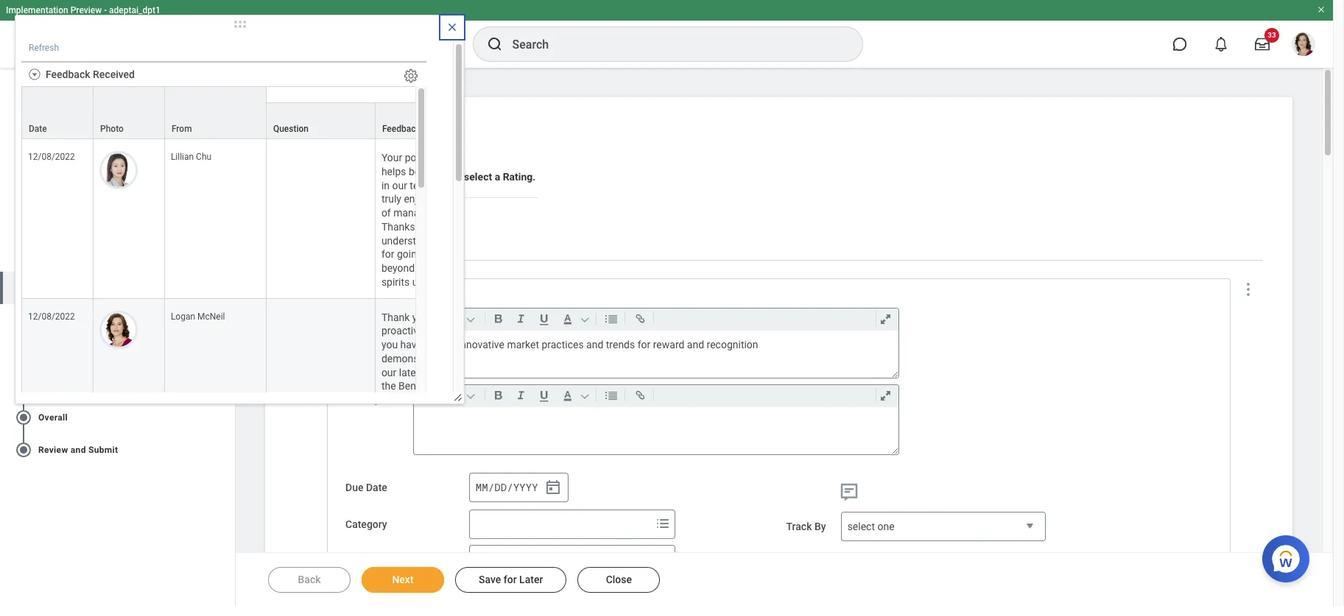 Task type: describe. For each thing, give the bounding box(es) containing it.
your positivity really helps boost morale in our team, and i truly enjoy your style of management. thanks for being understanding and for going above and beyond to keep our spirits up!
[[382, 152, 478, 288]]

and right reward
[[687, 339, 705, 351]]

track
[[787, 521, 812, 533]]

market
[[507, 339, 539, 351]]

evaluation:
[[64, 138, 122, 152]]

Search field
[[470, 547, 651, 574]]

benefits
[[399, 381, 436, 392]]

radio custom image for development items
[[15, 344, 32, 362]]

error image for feedback
[[220, 376, 235, 394]]

italic image for bold icon
[[511, 387, 531, 405]]

transformation import image
[[204, 93, 219, 108]]

feedback button
[[376, 103, 484, 139]]

project
[[427, 367, 459, 378]]

mid
[[125, 138, 145, 152]]

on
[[462, 367, 473, 378]]

being
[[433, 221, 459, 233]]

0 vertical spatial select
[[464, 171, 492, 183]]

of
[[382, 207, 391, 219]]

evaluation
[[15, 112, 84, 130]]

description
[[346, 394, 398, 406]]

morale
[[438, 166, 470, 177]]

for up beyond
[[382, 249, 395, 260]]

Search Workday  search field
[[513, 28, 832, 60]]

date column header
[[21, 86, 94, 140]]

list containing competencies
[[0, 266, 235, 472]]

company
[[415, 477, 457, 489]]

from button
[[165, 87, 266, 139]]

enjoy
[[404, 193, 428, 205]]

bulleted list image for link icon
[[602, 387, 622, 405]]

feedback link
[[0, 369, 235, 401]]

radio custom image for competencies
[[15, 312, 32, 329]]

mcneil inside 01/01/2023 - 07/31/2023 evaluated by: logan mcneil
[[125, 212, 162, 226]]

link image
[[631, 387, 650, 405]]

manager inside complete manager evaluation
[[82, 92, 141, 110]]

manager inside manager evaluation: mid year: maria cardoza
[[15, 138, 62, 152]]

chu
[[196, 152, 212, 162]]

maximize image for goal text box in the bottom of the page
[[876, 311, 896, 328]]

innovative
[[458, 339, 505, 351]]

logan mcneil
[[171, 311, 225, 322]]

update the status for each goal and select a rating.
[[295, 171, 539, 183]]

row containing question
[[21, 102, 951, 139]]

resize modal image
[[453, 393, 464, 404]]

will
[[382, 450, 397, 461]]

manager evaluation: mid year: maria cardoza
[[15, 138, 175, 167]]

Description text field
[[414, 408, 899, 455]]

profile logan mcneil image
[[1293, 32, 1316, 59]]

error image for review and submit
[[220, 441, 235, 459]]

beyond
[[382, 262, 415, 274]]

and inside review and submit link
[[71, 445, 86, 455]]

review and submit link
[[0, 434, 235, 466]]

configure image
[[403, 68, 419, 84]]

demonstrated
[[382, 353, 446, 365]]

this
[[454, 394, 474, 406]]

refresh link
[[29, 43, 59, 53]]

format group for goal text box in the bottom of the page
[[418, 309, 902, 331]]

save for later
[[479, 574, 543, 586]]

1 / from the left
[[488, 480, 495, 494]]

later
[[520, 574, 543, 586]]

reward
[[653, 339, 685, 351]]

achievement
[[382, 408, 440, 420]]

management.
[[394, 207, 457, 219]]

one
[[878, 521, 895, 533]]

for up "approach"
[[431, 311, 444, 323]]

for down significant on the bottom left of the page
[[382, 477, 395, 489]]

our left latest
[[382, 367, 397, 378]]

0 vertical spatial you
[[413, 311, 429, 323]]

analyze
[[420, 339, 456, 351]]

mm / dd / yyyy
[[476, 480, 538, 494]]

format group for description text field
[[418, 386, 902, 408]]

development items
[[38, 348, 119, 358]]

for inside goal text box
[[638, 339, 651, 351]]

logan inside thank you for the proactive approach you have demonstrated during our latest project on the benefits harmonization. this achievement surpassed my expectations, and it will make a significant impact for our company going forward. row
[[171, 311, 195, 322]]

2 vertical spatial feedback
[[38, 380, 79, 390]]

implementation preview -   adeptai_dpt1
[[6, 5, 161, 15]]

going inside your positivity really helps boost morale in our team, and i truly enjoy your style of management. thanks for being understanding and for going above and beyond to keep our spirits up!
[[397, 249, 423, 260]]

thank you for the proactive approach you have demonstrated during our latest project on the benefits harmonization. this achievement surpassed my expectations, and it will make a significant impact for our company going forward. row
[[21, 299, 951, 514]]

format button for description text field
[[418, 388, 482, 404]]

boost
[[409, 166, 435, 177]]

competencies
[[38, 315, 98, 326]]

overall
[[38, 413, 68, 423]]

inbox large image
[[1256, 37, 1270, 52]]

question button
[[267, 103, 375, 139]]

close
[[606, 574, 632, 586]]

analyze innovative market practices and trends for reward and recognition
[[420, 339, 759, 351]]

for down your
[[380, 171, 394, 183]]

comments
[[466, 91, 510, 101]]

have
[[401, 339, 422, 351]]

submit
[[88, 445, 118, 455]]

save
[[479, 574, 501, 586]]

01/01/2023
[[15, 197, 78, 211]]

format button for goal text box in the bottom of the page
[[418, 311, 482, 327]]

0 horizontal spatial you
[[382, 339, 398, 351]]

0 vertical spatial the
[[447, 311, 462, 323]]

yyyy
[[514, 480, 538, 494]]

and left the trends on the bottom of the page
[[587, 339, 604, 351]]

in
[[382, 180, 390, 191]]

practices
[[542, 339, 584, 351]]

33 button
[[1247, 28, 1280, 60]]

dd
[[495, 480, 507, 494]]

for down 'management.'
[[418, 221, 431, 233]]

underline image
[[534, 387, 555, 405]]

maximize image for description text field
[[876, 387, 896, 405]]

our down significant on the bottom left of the page
[[397, 477, 412, 489]]

my
[[432, 422, 446, 434]]

1 radio custom image from the top
[[15, 279, 32, 297]]

goals
[[295, 130, 333, 147]]

style
[[453, 193, 475, 205]]

year:
[[148, 138, 175, 152]]

overall link
[[0, 401, 235, 434]]

due date
[[346, 482, 388, 494]]

Goal text field
[[414, 331, 899, 378]]

goal
[[421, 171, 442, 183]]

keep
[[429, 262, 451, 274]]

adeptai_dpt1
[[109, 5, 161, 15]]

track by
[[787, 521, 827, 533]]

1 vertical spatial date
[[366, 482, 388, 494]]

going inside the thank you for the proactive approach you have demonstrated during our latest project on the benefits harmonization. this achievement surpassed my expectations, and it will make a significant impact for our company going forward.
[[382, 491, 407, 503]]

action bar region
[[242, 553, 1334, 607]]

cell for management.
[[267, 139, 376, 299]]

a inside the thank you for the proactive approach you have demonstrated during our latest project on the benefits harmonization. this achievement surpassed my expectations, and it will make a significant impact for our company going forward.
[[427, 450, 433, 461]]

harmonization.
[[382, 394, 452, 406]]

feedback inside popup button
[[382, 124, 421, 134]]

and left i
[[438, 180, 455, 191]]

date button
[[22, 87, 93, 139]]

Category field
[[470, 512, 651, 538]]

photo
[[100, 124, 124, 134]]

for inside button
[[504, 574, 517, 586]]

calendar image
[[544, 479, 562, 497]]

dialog containing feedback received
[[15, 15, 951, 607]]



Task type: vqa. For each thing, say whether or not it's contained in the screenshot.
Service Level Performance try
no



Task type: locate. For each thing, give the bounding box(es) containing it.
2 radio custom image from the top
[[15, 344, 32, 362]]

0 vertical spatial mcneil
[[125, 212, 162, 226]]

prompts image
[[654, 551, 672, 568]]

comments button
[[267, 87, 710, 102]]

impact
[[432, 463, 464, 475]]

collapse image
[[29, 69, 41, 81]]

close button
[[578, 567, 661, 593]]

2 cell from the top
[[267, 299, 376, 514]]

and
[[445, 171, 462, 183], [438, 180, 455, 191], [450, 235, 467, 247], [456, 249, 473, 260], [587, 339, 604, 351], [687, 339, 705, 351], [445, 436, 462, 448], [71, 445, 86, 455]]

by:
[[69, 212, 86, 226]]

12/08/2022 up actions
[[28, 152, 75, 162]]

bulleted list image left link icon
[[602, 387, 622, 405]]

above
[[425, 249, 453, 260]]

1 horizontal spatial date
[[366, 482, 388, 494]]

cell for harmonization.
[[267, 299, 376, 514]]

up!
[[412, 276, 427, 288]]

2 / from the left
[[507, 480, 513, 494]]

feedback up the overall
[[38, 380, 79, 390]]

- right preview
[[104, 5, 107, 15]]

12/08/2022 up development
[[28, 311, 75, 322]]

feedback right 'collapse' icon
[[46, 69, 90, 80]]

radio custom image for feedback
[[15, 376, 32, 394]]

format for description text field format popup button
[[420, 391, 449, 401]]

3 radio custom image from the top
[[15, 441, 32, 459]]

2 vertical spatial radio custom image
[[15, 376, 32, 394]]

logan
[[89, 212, 122, 226], [171, 311, 195, 322]]

1 vertical spatial a
[[427, 450, 433, 461]]

thank
[[382, 311, 410, 323]]

logan down the '07/31/2023'
[[89, 212, 122, 226]]

1 error image from the top
[[220, 312, 235, 329]]

feedback up your
[[382, 124, 421, 134]]

row up really
[[21, 86, 951, 140]]

error image inside "competencies" link
[[220, 312, 235, 329]]

italic image for bold image
[[511, 311, 531, 328]]

0 horizontal spatial manager
[[15, 138, 62, 152]]

1 horizontal spatial logan
[[171, 311, 195, 322]]

0 vertical spatial format group
[[418, 309, 902, 331]]

and down being
[[450, 235, 467, 247]]

1 horizontal spatial -
[[104, 5, 107, 15]]

row
[[21, 86, 951, 140], [21, 102, 951, 139]]

12/08/2022 inside your positivity really helps boost morale in our team, and i truly enjoy your style of management. thanks for being understanding and for going above and beyond to keep our spirits up! row
[[28, 152, 75, 162]]

category
[[346, 519, 387, 531]]

1 horizontal spatial you
[[413, 311, 429, 323]]

1 vertical spatial going
[[382, 491, 407, 503]]

update
[[295, 171, 328, 183]]

1 italic image from the top
[[511, 311, 531, 328]]

0 vertical spatial radio custom image
[[15, 279, 32, 297]]

link image
[[631, 311, 650, 328]]

cardoza
[[48, 153, 92, 167]]

1 vertical spatial error image
[[220, 441, 235, 459]]

mcneil inside thank you for the proactive approach you have demonstrated during our latest project on the benefits harmonization. this achievement surpassed my expectations, and it will make a significant impact for our company going forward. row
[[198, 311, 225, 322]]

select one button
[[841, 512, 1046, 543]]

positivity
[[405, 152, 446, 164]]

prompts image
[[654, 515, 672, 533]]

0 vertical spatial maximize image
[[876, 311, 896, 328]]

2 radio custom image from the top
[[15, 409, 32, 427]]

and left it
[[445, 436, 462, 448]]

1 horizontal spatial select
[[848, 521, 875, 533]]

italic image
[[511, 311, 531, 328], [511, 387, 531, 405]]

a right the make
[[427, 450, 433, 461]]

1 vertical spatial you
[[382, 339, 398, 351]]

2 vertical spatial radio custom image
[[15, 441, 32, 459]]

error image
[[220, 312, 235, 329], [220, 409, 235, 427]]

format
[[420, 314, 449, 325], [420, 391, 449, 401]]

approach
[[427, 325, 470, 337]]

save for later button
[[455, 567, 567, 593]]

lillian
[[171, 152, 194, 162]]

search image
[[486, 35, 504, 53]]

radio custom image
[[15, 312, 32, 329], [15, 409, 32, 427], [15, 441, 32, 459]]

justify image
[[13, 35, 31, 53]]

trends
[[606, 339, 635, 351]]

radio custom image inside overall link
[[15, 409, 32, 427]]

2 italic image from the top
[[511, 387, 531, 405]]

feedback received
[[46, 69, 135, 80]]

you down proactive
[[382, 339, 398, 351]]

the status
[[330, 171, 378, 183]]

format button
[[418, 311, 482, 327], [418, 388, 482, 404]]

complete
[[15, 92, 79, 110]]

1 maximize image from the top
[[876, 311, 896, 328]]

our right the in
[[392, 180, 407, 191]]

significant
[[382, 463, 429, 475]]

format button down project
[[418, 388, 482, 404]]

0 horizontal spatial logan
[[89, 212, 122, 226]]

next
[[392, 574, 414, 586]]

bulleted list image for link image
[[602, 311, 622, 328]]

bulleted list image
[[602, 311, 622, 328], [602, 387, 622, 405]]

expectations,
[[382, 436, 443, 448]]

radio custom image inside "competencies" link
[[15, 312, 32, 329]]

and inside the thank you for the proactive approach you have demonstrated during our latest project on the benefits harmonization. this achievement surpassed my expectations, and it will make a significant impact for our company going forward.
[[445, 436, 462, 448]]

select left the one
[[848, 521, 875, 533]]

a left rating. on the top of page
[[495, 171, 501, 183]]

it
[[465, 436, 471, 448]]

and right above
[[456, 249, 473, 260]]

1 vertical spatial radio custom image
[[15, 344, 32, 362]]

1 vertical spatial format button
[[418, 388, 482, 404]]

1 vertical spatial mcneil
[[198, 311, 225, 322]]

notifications large image
[[1214, 37, 1229, 52]]

manager
[[82, 92, 141, 110], [15, 138, 62, 152]]

0 vertical spatial logan
[[89, 212, 122, 226]]

0 vertical spatial error image
[[220, 312, 235, 329]]

1 radio custom image from the top
[[15, 312, 32, 329]]

a
[[495, 171, 501, 183], [427, 450, 433, 461]]

implementation
[[6, 5, 68, 15]]

the up description
[[382, 381, 396, 392]]

2 format group from the top
[[418, 386, 902, 408]]

1 vertical spatial maximize image
[[876, 387, 896, 405]]

manager down received
[[82, 92, 141, 110]]

by
[[815, 521, 827, 533]]

format group
[[418, 309, 902, 331], [418, 386, 902, 408]]

/
[[488, 480, 495, 494], [507, 480, 513, 494]]

radio custom image left the overall
[[15, 409, 32, 427]]

1 row from the top
[[21, 86, 951, 140]]

1 vertical spatial bulleted list image
[[602, 387, 622, 405]]

truly
[[382, 193, 402, 205]]

0 vertical spatial date
[[29, 124, 47, 134]]

list
[[0, 266, 235, 472]]

-
[[104, 5, 107, 15], [81, 197, 85, 211]]

thank you for the proactive approach you have demonstrated during our latest project on the benefits harmonization. this achievement surpassed my expectations, and it will make a significant impact for our company going forward.
[[382, 311, 480, 503]]

1 vertical spatial -
[[81, 197, 85, 211]]

italic image right bold icon
[[511, 387, 531, 405]]

0 vertical spatial a
[[495, 171, 501, 183]]

format group up reward
[[418, 309, 902, 331]]

3 radio custom image from the top
[[15, 376, 32, 394]]

1 horizontal spatial a
[[495, 171, 501, 183]]

our right keep at the left top of page
[[454, 262, 469, 274]]

you
[[413, 311, 429, 323], [382, 339, 398, 351]]

date right due
[[366, 482, 388, 494]]

1 horizontal spatial manager
[[82, 92, 141, 110]]

understanding
[[382, 235, 448, 247]]

- inside 01/01/2023 - 07/31/2023 evaluated by: logan mcneil
[[81, 197, 85, 211]]

mcneil
[[125, 212, 162, 226], [198, 311, 225, 322]]

2 error image from the top
[[220, 409, 235, 427]]

error image for overall
[[220, 409, 235, 427]]

select inside dropdown button
[[848, 521, 875, 533]]

activity stream image
[[838, 481, 860, 504]]

radio custom image for review and submit
[[15, 441, 32, 459]]

2 error image from the top
[[220, 441, 235, 459]]

1 vertical spatial format
[[420, 391, 449, 401]]

select right i
[[464, 171, 492, 183]]

0 vertical spatial 12/08/2022
[[28, 152, 75, 162]]

related actions vertical image
[[1240, 281, 1258, 298]]

1 bulleted list image from the top
[[602, 311, 622, 328]]

- inside banner
[[104, 5, 107, 15]]

going down understanding
[[397, 249, 423, 260]]

0 vertical spatial bulleted list image
[[602, 311, 622, 328]]

for right the trends on the bottom of the page
[[638, 339, 651, 351]]

due date group
[[469, 473, 569, 503]]

0 horizontal spatial /
[[488, 480, 495, 494]]

underline image
[[534, 311, 555, 328]]

team,
[[410, 180, 436, 191]]

development items link
[[0, 337, 235, 369]]

competencies link
[[0, 304, 235, 337]]

dialog
[[15, 15, 951, 607]]

0 horizontal spatial mcneil
[[125, 212, 162, 226]]

- up by:
[[81, 197, 85, 211]]

during
[[448, 353, 477, 365]]

1 vertical spatial format group
[[418, 386, 902, 408]]

employee's photo (logan mcneil) image
[[99, 311, 138, 349]]

radio custom image inside the feedback link
[[15, 376, 32, 394]]

the up "approach"
[[447, 311, 462, 323]]

cell
[[267, 139, 376, 299], [267, 299, 376, 514]]

2 format button from the top
[[418, 388, 482, 404]]

1 horizontal spatial /
[[507, 480, 513, 494]]

italic image right bold image
[[511, 311, 531, 328]]

mm
[[476, 480, 488, 494]]

review and submit
[[38, 445, 118, 455]]

1 12/08/2022 from the top
[[28, 152, 75, 162]]

1 format group from the top
[[418, 309, 902, 331]]

your
[[431, 193, 451, 205]]

1 format from the top
[[420, 314, 449, 325]]

for right save
[[504, 574, 517, 586]]

error image
[[220, 376, 235, 394], [220, 441, 235, 459]]

radio custom image left competencies
[[15, 312, 32, 329]]

2 12/08/2022 from the top
[[28, 311, 75, 322]]

1 vertical spatial the
[[382, 381, 396, 392]]

33
[[1268, 31, 1277, 39]]

going down significant on the bottom left of the page
[[382, 491, 407, 503]]

1 error image from the top
[[220, 376, 235, 394]]

1 vertical spatial logan
[[171, 311, 195, 322]]

radio custom image inside review and submit link
[[15, 441, 32, 459]]

to
[[418, 262, 427, 274]]

recognition
[[707, 339, 759, 351]]

refresh
[[29, 43, 59, 53]]

format up "approach"
[[420, 314, 449, 325]]

review
[[38, 445, 68, 455]]

1 vertical spatial feedback
[[382, 124, 421, 134]]

12/08/2022 for thank you for the proactive approach you have demonstrated during our latest project on the benefits harmonization. this achievement surpassed my expectations, and it will make a significant impact for our company going forward.
[[28, 311, 75, 322]]

radio custom image left review
[[15, 441, 32, 459]]

1 vertical spatial italic image
[[511, 387, 531, 405]]

/ right 'mm'
[[488, 480, 495, 494]]

our
[[392, 180, 407, 191], [454, 262, 469, 274], [382, 367, 397, 378], [397, 477, 412, 489]]

surpassed
[[382, 422, 429, 434]]

development
[[38, 348, 93, 358]]

maximize image
[[876, 311, 896, 328], [876, 387, 896, 405]]

and down really
[[445, 171, 462, 183]]

date inside popup button
[[29, 124, 47, 134]]

12/08/2022 for your positivity really helps boost morale in our team, and i truly enjoy your style of management. thanks for being understanding and for going above and beyond to keep our spirits up!
[[28, 152, 75, 162]]

from
[[172, 124, 192, 134]]

2 row from the top
[[21, 102, 951, 139]]

error image for competencies
[[220, 312, 235, 329]]

radio custom image inside the development items link
[[15, 344, 32, 362]]

12/08/2022 inside thank you for the proactive approach you have demonstrated during our latest project on the benefits harmonization. this achievement surpassed my expectations, and it will make a significant impact for our company going forward. row
[[28, 311, 75, 322]]

2 maximize image from the top
[[876, 387, 896, 405]]

bold image
[[488, 311, 508, 328]]

0 vertical spatial -
[[104, 5, 107, 15]]

employee's photo (lillian chu) image
[[99, 151, 138, 189]]

format button up analyze
[[418, 311, 482, 327]]

proactive
[[382, 325, 424, 337]]

bulleted list image up the trends on the bottom of the page
[[602, 311, 622, 328]]

i
[[458, 180, 461, 191]]

next button
[[362, 567, 444, 593]]

chevron up image
[[408, 189, 426, 201]]

1 horizontal spatial mcneil
[[198, 311, 225, 322]]

move modal image
[[225, 15, 255, 33]]

0 vertical spatial italic image
[[511, 311, 531, 328]]

your positivity really helps boost morale in our team, and i truly enjoy your style of management. thanks for being understanding and for going above and beyond to keep our spirits up! row
[[21, 139, 951, 299]]

actions button
[[15, 175, 55, 188]]

format group down goal text box in the bottom of the page
[[418, 386, 902, 408]]

date down complete
[[29, 124, 47, 134]]

1 vertical spatial select
[[848, 521, 875, 533]]

latest
[[399, 367, 425, 378]]

error image inside the feedback link
[[220, 376, 235, 394]]

and left submit
[[71, 445, 86, 455]]

1 cell from the top
[[267, 139, 376, 299]]

close view related information image
[[447, 21, 458, 33]]

0 horizontal spatial select
[[464, 171, 492, 183]]

format left 'resize modal' 'image'
[[420, 391, 449, 401]]

/ right dd at the bottom left
[[507, 480, 513, 494]]

implementation preview -   adeptai_dpt1 banner
[[0, 0, 1334, 68]]

1 vertical spatial manager
[[15, 138, 62, 152]]

0 horizontal spatial date
[[29, 124, 47, 134]]

0 vertical spatial error image
[[220, 376, 235, 394]]

2 bulleted list image from the top
[[602, 387, 622, 405]]

radio custom image for overall
[[15, 409, 32, 427]]

0 vertical spatial going
[[397, 249, 423, 260]]

0 horizontal spatial a
[[427, 450, 433, 461]]

07/31/2023
[[88, 197, 151, 211]]

row containing comments
[[21, 86, 951, 140]]

0 vertical spatial format
[[420, 314, 449, 325]]

0 vertical spatial radio custom image
[[15, 312, 32, 329]]

0 horizontal spatial -
[[81, 197, 85, 211]]

you up proactive
[[413, 311, 429, 323]]

error image inside overall link
[[220, 409, 235, 427]]

1 vertical spatial 12/08/2022
[[28, 311, 75, 322]]

0 vertical spatial manager
[[82, 92, 141, 110]]

bold image
[[488, 387, 508, 405]]

0 horizontal spatial the
[[382, 381, 396, 392]]

radio custom image
[[15, 279, 32, 297], [15, 344, 32, 362], [15, 376, 32, 394]]

rating.
[[503, 171, 536, 183]]

format for format popup button for goal text box in the bottom of the page
[[420, 314, 449, 325]]

1 format button from the top
[[418, 311, 482, 327]]

maria
[[15, 153, 45, 167]]

manager up maria
[[15, 138, 62, 152]]

1 horizontal spatial the
[[447, 311, 462, 323]]

logan right employee's photo (logan mcneil)
[[171, 311, 195, 322]]

0 vertical spatial feedback
[[46, 69, 90, 80]]

1 vertical spatial radio custom image
[[15, 409, 32, 427]]

1 vertical spatial error image
[[220, 409, 235, 427]]

going
[[397, 249, 423, 260], [382, 491, 407, 503]]

0 vertical spatial format button
[[418, 311, 482, 327]]

logan inside 01/01/2023 - 07/31/2023 evaluated by: logan mcneil
[[89, 212, 122, 226]]

close environment banner image
[[1318, 5, 1327, 14]]

2 format from the top
[[420, 391, 449, 401]]

01/01/2023 - 07/31/2023 evaluated by: logan mcneil
[[15, 197, 162, 226]]

feedback
[[46, 69, 90, 80], [382, 124, 421, 134], [38, 380, 79, 390]]

row down the comments
[[21, 102, 951, 139]]

evaluated
[[15, 212, 66, 226]]

thanks
[[382, 221, 415, 233]]

make
[[399, 450, 425, 461]]



